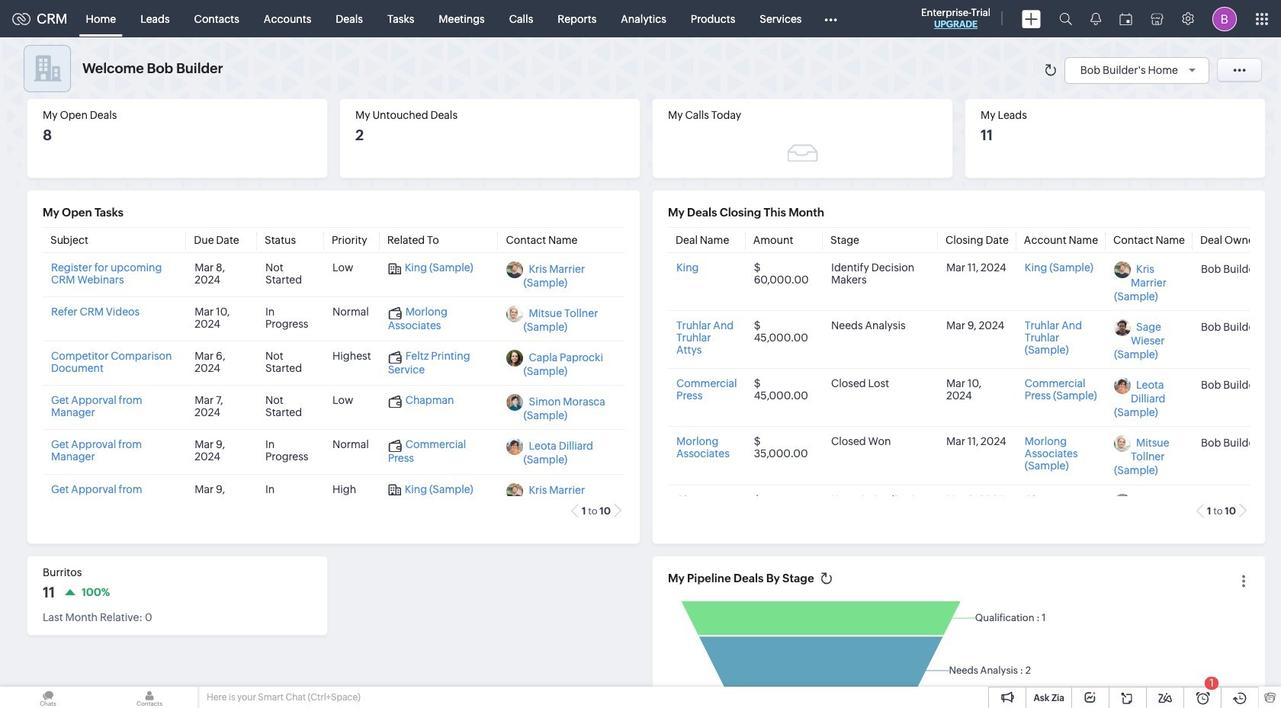 Task type: vqa. For each thing, say whether or not it's contained in the screenshot.
Meetings "link"
no



Task type: describe. For each thing, give the bounding box(es) containing it.
calendar image
[[1120, 13, 1133, 25]]

search element
[[1050, 0, 1082, 37]]

Other Modules field
[[814, 6, 847, 31]]

profile element
[[1204, 0, 1246, 37]]

profile image
[[1213, 6, 1237, 31]]

create menu element
[[1013, 0, 1050, 37]]

logo image
[[12, 13, 31, 25]]



Task type: locate. For each thing, give the bounding box(es) containing it.
contacts image
[[101, 687, 198, 709]]

create menu image
[[1022, 10, 1041, 28]]

chats image
[[0, 687, 96, 709]]

signals image
[[1091, 12, 1101, 25]]

search image
[[1059, 12, 1072, 25]]

signals element
[[1082, 0, 1111, 37]]



